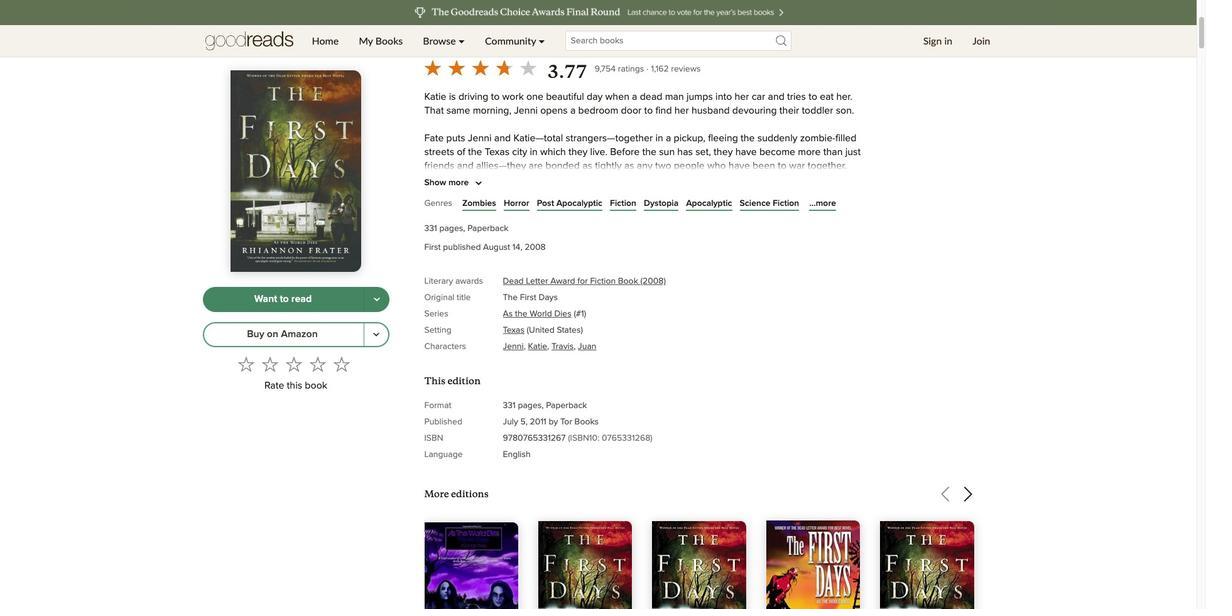 Task type: describe. For each thing, give the bounding box(es) containing it.
before
[[610, 147, 640, 157]]

to inside fate puts jenni and katie—total strangers—together in a pickup, fleeing the suddenly zombie-filled streets of the texas city in which they live. before the sun has set, they have become more than just friends and allies—they are bonded as tightly as any two people who have been to war together.
[[778, 161, 786, 171]]

jenni inside during their cross-texas odyssey to find and rescue jenni's oldest son, jenni discovers the joy of watching a zombie's head explode when she shoots its brains out. katie learns that she's a terrific tactician—and a pretty good shot.
[[737, 188, 761, 198]]

14,
[[512, 243, 522, 252]]

the up any
[[642, 147, 656, 157]]

fate
[[424, 133, 444, 143]]

during their cross-texas odyssey to find and rescue jenni's oldest son, jenni discovers the joy of watching a zombie's head explode when she shoots its brains out. katie learns that she's a terrific tactician—and a pretty good shot.
[[424, 188, 851, 226]]

do
[[750, 284, 762, 294]]

the first days
[[503, 293, 558, 302]]

...more
[[809, 199, 836, 208]]

each
[[548, 298, 570, 308]]

and down cling
[[612, 284, 628, 294]]

a right she's on the right
[[816, 202, 821, 212]]

it
[[424, 284, 430, 294]]

learns
[[742, 202, 769, 212]]

0 vertical spatial have
[[735, 147, 757, 157]]

edition
[[448, 375, 481, 387]]

rating 3.77 out of 5 image
[[421, 56, 540, 80]]

of inside a chance encounter puts them on the road to an isolated, fortified town, besieged by zombies, where fewer than one hundred people cling to the shreds of civilization.
[[680, 257, 689, 267]]

sun
[[659, 147, 675, 157]]

august
[[483, 243, 510, 252]]

my books link
[[349, 25, 413, 57]]

in right sign
[[944, 35, 952, 46]]

oldest
[[686, 188, 713, 198]]

to inside during their cross-texas odyssey to find and rescue jenni's oldest son, jenni discovers the joy of watching a zombie's head explode when she shoots its brains out. katie learns that she's a terrific tactician—and a pretty good shot.
[[571, 188, 580, 198]]

the up pick
[[524, 284, 538, 294]]

rate 5 out of 5 image
[[334, 356, 350, 372]]

rate this book
[[264, 380, 327, 390]]

find inside katie is driving to work one beautiful day when a dead man jumps into her car and tries to eat her. that same morning, jenni opens a bedroom door to find her husband devouring their toddler son.
[[655, 105, 672, 116]]

title
[[457, 293, 471, 302]]

1 , from the left
[[524, 342, 526, 351]]

bedroom
[[578, 105, 618, 116]]

dies
[[554, 310, 571, 318]]

jenni , katie , travis , juan
[[503, 342, 596, 351]]

katie inside during their cross-texas odyssey to find and rescue jenni's oldest son, jenni discovers the joy of watching a zombie's head explode when she shoots its brains out. katie learns that she's a terrific tactician—and a pretty good shot.
[[717, 202, 739, 212]]

texas link
[[503, 326, 525, 335]]

than inside fate puts jenni and katie—total strangers—together in a pickup, fleeing the suddenly zombie-filled streets of the texas city in which they live. before the sun has set, they have become more than just friends and allies—they are bonded as tightly as any two people who have been to war together.
[[823, 147, 843, 157]]

shoots
[[624, 202, 654, 212]]

bonded
[[546, 161, 580, 171]]

become
[[759, 147, 795, 157]]

Search by book title or ISBN text field
[[565, 31, 791, 51]]

literary
[[424, 277, 453, 286]]

tor
[[560, 418, 572, 427]]

1,162 reviews
[[651, 65, 701, 73]]

fate puts jenni and katie—total strangers—together in a pickup, fleeing the suddenly zombie-filled streets of the texas city in which they live. before the sun has set, they have become more than just friends and allies—they are bonded as tightly as any two people who have been to war together.
[[424, 133, 861, 171]]

reviews
[[671, 65, 701, 73]]

is inside it looks like the end of the world. but katie and jenni and many others will do whatever they have to to stay alive. run, fight, pick each other up when they stumble, fall in love…anything is possible at the end of the world.
[[792, 298, 799, 308]]

filled
[[835, 133, 857, 143]]

toddler
[[802, 105, 833, 116]]

home image
[[205, 25, 293, 57]]

pretty
[[496, 216, 522, 226]]

0 horizontal spatial pages,
[[439, 224, 465, 233]]

home link
[[302, 25, 349, 57]]

the down alive.
[[472, 312, 486, 322]]

the left road
[[576, 243, 590, 253]]

people inside fate puts jenni and katie—total strangers—together in a pickup, fleeing the suddenly zombie-filled streets of the texas city in which they live. before the sun has set, they have become more than just friends and allies—they are bonded as tightly as any two people who have been to war together.
[[674, 161, 705, 171]]

books inside my books "link"
[[375, 35, 403, 46]]

and up show more "button"
[[457, 161, 474, 171]]

in up sun
[[655, 133, 663, 143]]

jenni inside it looks like the end of the world. but katie and jenni and many others will do whatever they have to to stay alive. run, fight, pick each other up when they stumble, fall in love…anything is possible at the end of the world.
[[631, 284, 655, 294]]

the up allies—they at top
[[468, 147, 482, 157]]

dead
[[503, 277, 524, 286]]

alive.
[[456, 298, 479, 308]]

when inside katie is driving to work one beautiful day when a dead man jumps into her car and tries to eat her. that same morning, jenni opens a bedroom door to find her husband devouring their toddler son.
[[605, 92, 629, 102]]

day
[[587, 92, 603, 102]]

community ▾ link
[[475, 25, 555, 57]]

morning,
[[473, 105, 511, 116]]

dead
[[640, 92, 662, 102]]

first published august 14, 2008
[[424, 243, 546, 252]]

english
[[503, 450, 531, 459]]

zombies
[[462, 199, 496, 208]]

for
[[577, 277, 588, 286]]

apocalyptic link
[[686, 197, 732, 210]]

fleeing
[[708, 133, 738, 143]]

a down zombie's
[[488, 216, 494, 226]]

town,
[[716, 243, 740, 253]]

▾ for browse ▾
[[458, 35, 465, 46]]

characters
[[424, 342, 466, 351]]

1 vertical spatial 331
[[503, 401, 516, 410]]

as the world dies (#1)
[[503, 310, 586, 318]]

it looks like the end of the world. but katie and jenni and many others will do whatever they have to to stay alive. run, fight, pick each other up when they stumble, fall in love…anything is possible at the end of the world.
[[424, 284, 862, 322]]

rate this book element
[[203, 352, 389, 395]]

jenni down the texas link
[[503, 342, 524, 351]]

as the world dies link
[[503, 310, 571, 318]]

want
[[254, 294, 277, 304]]

browse ▾ link
[[413, 25, 475, 57]]

on inside a chance encounter puts them on the road to an isolated, fortified town, besieged by zombies, where fewer than one hundred people cling to the shreds of civilization.
[[562, 243, 573, 253]]

rate 2 out of 5 image
[[262, 356, 278, 372]]

united
[[529, 326, 555, 335]]

katie link
[[528, 342, 547, 351]]

head
[[516, 202, 538, 212]]

her.
[[836, 92, 852, 102]]

the down 'fight,'
[[515, 310, 527, 318]]

2 , from the left
[[547, 342, 549, 351]]

the up setting
[[424, 312, 438, 322]]

join
[[973, 35, 990, 46]]

book title: the first days element
[[424, 0, 597, 23]]

9,754 ratings
[[595, 65, 644, 73]]

a up tactician—and
[[467, 202, 472, 212]]

shot.
[[550, 216, 571, 226]]

katie is driving to work one beautiful day when a dead man jumps into her car and tries to eat her. that same morning, jenni opens a bedroom door to find her husband devouring their toddler son.
[[424, 92, 857, 116]]

1 vertical spatial on
[[267, 329, 278, 339]]

rate 3 out of 5 image
[[286, 356, 302, 372]]

more inside fate puts jenni and katie—total strangers—together in a pickup, fleeing the suddenly zombie-filled streets of the texas city in which they live. before the sun has set, they have become more than just friends and allies—they are bonded as tightly as any two people who have been to war together.
[[798, 147, 821, 157]]

stumble,
[[661, 298, 698, 308]]

0 horizontal spatial paperback
[[467, 224, 509, 233]]

1 vertical spatial her
[[674, 105, 689, 116]]

1 vertical spatial paperback
[[546, 401, 587, 410]]

many
[[677, 284, 700, 294]]

)
[[581, 326, 583, 335]]

top genres for this book element
[[424, 196, 994, 215]]

2 as from the left
[[624, 161, 634, 171]]

who
[[707, 161, 726, 171]]

good
[[524, 216, 548, 226]]

an
[[627, 243, 638, 253]]

vote in the final round of the 2023 goodreads choice awards image
[[141, 0, 1055, 25]]

civilization.
[[691, 257, 739, 267]]

streets
[[424, 147, 454, 157]]

people inside a chance encounter puts them on the road to an isolated, fortified town, besieged by zombies, where fewer than one hundred people cling to the shreds of civilization.
[[563, 257, 594, 267]]

ratings
[[618, 65, 644, 73]]

this
[[424, 375, 445, 387]]

but
[[570, 284, 585, 294]]

book
[[305, 380, 327, 390]]

when inside during their cross-texas odyssey to find and rescue jenni's oldest son, jenni discovers the joy of watching a zombie's head explode when she shoots its brains out. katie learns that she's a terrific tactician—and a pretty good shot.
[[579, 202, 603, 212]]

rating 0 out of 5 group
[[234, 352, 354, 376]]

hundred
[[523, 257, 561, 267]]

of down alive.
[[461, 312, 469, 322]]

of inside fate puts jenni and katie—total strangers—together in a pickup, fleeing the suddenly zombie-filled streets of the texas city in which they live. before the sun has set, they have become more than just friends and allies—they are bonded as tightly as any two people who have been to war together.
[[457, 147, 465, 157]]

katie down united
[[528, 342, 547, 351]]

book
[[618, 277, 638, 286]]

days
[[539, 293, 558, 302]]

opens
[[540, 105, 568, 116]]

a up door
[[632, 92, 637, 102]]

they down (2008)
[[639, 298, 658, 308]]

puts inside fate puts jenni and katie—total strangers—together in a pickup, fleeing the suddenly zombie-filled streets of the texas city in which they live. before the sun has set, they have become more than just friends and allies—they are bonded as tightly as any two people who have been to war together.
[[446, 133, 465, 143]]

the up "run,"
[[476, 284, 490, 294]]

states
[[557, 326, 581, 335]]

1 apocalyptic from the left
[[556, 199, 602, 208]]

and inside during their cross-texas odyssey to find and rescue jenni's oldest son, jenni discovers the joy of watching a zombie's head explode when she shoots its brains out. katie learns that she's a terrific tactician—and a pretty good shot.
[[602, 188, 618, 198]]

▾ for community ▾
[[539, 35, 545, 46]]



Task type: locate. For each thing, give the bounding box(es) containing it.
dead letter award for fiction book (2008)
[[503, 277, 666, 286]]

she
[[606, 202, 622, 212]]

driving
[[458, 92, 488, 102]]

▾ inside 'link'
[[458, 35, 465, 46]]

and right the car
[[768, 92, 785, 102]]

1 horizontal spatial ,
[[547, 342, 549, 351]]

0 vertical spatial pages,
[[439, 224, 465, 233]]

end down the stay
[[441, 312, 458, 322]]

a inside fate puts jenni and katie—total strangers—together in a pickup, fleeing the suddenly zombie-filled streets of the texas city in which they live. before the sun has set, they have become more than just friends and allies—they are bonded as tightly as any two people who have been to war together.
[[666, 133, 671, 143]]

home
[[312, 35, 339, 46]]

(isbn10:
[[568, 434, 600, 443]]

them
[[537, 243, 559, 253]]

1 vertical spatial one
[[504, 257, 521, 267]]

0 horizontal spatial is
[[449, 92, 456, 102]]

0 vertical spatial 331 pages, paperback
[[424, 224, 509, 233]]

1 ▾ from the left
[[458, 35, 465, 46]]

cross-
[[479, 188, 505, 198]]

rate
[[264, 380, 284, 390]]

0 vertical spatial than
[[823, 147, 843, 157]]

as down 'before'
[[624, 161, 634, 171]]

in up are
[[530, 147, 538, 157]]

1 horizontal spatial apocalyptic
[[686, 199, 732, 208]]

than down 'encounter' on the top of the page
[[482, 257, 501, 267]]

live.
[[590, 147, 608, 157]]

1 horizontal spatial pages,
[[518, 401, 544, 410]]

1 horizontal spatial on
[[562, 243, 573, 253]]

texas up allies—they at top
[[485, 147, 510, 157]]

average rating of 3.77 stars. figure
[[421, 56, 595, 84]]

, left travis at left
[[547, 342, 549, 351]]

more inside "button"
[[448, 179, 469, 187]]

0 horizontal spatial by
[[549, 418, 558, 427]]

original
[[424, 293, 454, 302]]

a up sun
[[666, 133, 671, 143]]

and up allies—they at top
[[494, 133, 511, 143]]

0 horizontal spatial ,
[[524, 342, 526, 351]]

rescue
[[621, 188, 651, 198]]

frater
[[494, 31, 533, 48]]

one inside katie is driving to work one beautiful day when a dead man jumps into her car and tries to eat her. that same morning, jenni opens a bedroom door to find her husband devouring their toddler son.
[[526, 92, 543, 102]]

1 horizontal spatial their
[[779, 105, 799, 116]]

of up 'fight,'
[[512, 284, 521, 294]]

by left zombies,
[[786, 243, 797, 253]]

1 vertical spatial end
[[441, 312, 458, 322]]

jenni's
[[653, 188, 684, 198]]

is down whatever
[[792, 298, 799, 308]]

buy
[[247, 329, 264, 339]]

pick
[[528, 298, 546, 308]]

is inside katie is driving to work one beautiful day when a dead man jumps into her car and tries to eat her. that same morning, jenni opens a bedroom door to find her husband devouring their toddler son.
[[449, 92, 456, 102]]

join link
[[962, 25, 1000, 57]]

world. up each
[[540, 284, 567, 294]]

331 up july
[[503, 401, 516, 410]]

first up where
[[424, 243, 441, 252]]

in inside it looks like the end of the world. but katie and jenni and many others will do whatever they have to to stay alive. run, fight, pick each other up when they stumble, fall in love…anything is possible at the end of the world.
[[716, 298, 723, 308]]

their up zombies
[[456, 188, 476, 198]]

on
[[562, 243, 573, 253], [267, 329, 278, 339]]

one inside a chance encounter puts them on the road to an isolated, fortified town, besieged by zombies, where fewer than one hundred people cling to the shreds of civilization.
[[504, 257, 521, 267]]

2 ▾ from the left
[[539, 35, 545, 46]]

1 horizontal spatial find
[[655, 105, 672, 116]]

puts
[[446, 133, 465, 143], [516, 243, 535, 253]]

apocalyptic down oldest
[[686, 199, 732, 208]]

0 vertical spatial world.
[[540, 284, 567, 294]]

travis
[[551, 342, 574, 351]]

1 vertical spatial puts
[[516, 243, 535, 253]]

have up at
[[829, 284, 851, 294]]

people down has
[[674, 161, 705, 171]]

have right who
[[729, 161, 750, 171]]

texas inside fate puts jenni and katie—total strangers—together in a pickup, fleeing the suddenly zombie-filled streets of the texas city in which they live. before the sun has set, they have become more than just friends and allies—they are bonded as tightly as any two people who have been to war together.
[[485, 147, 510, 157]]

her
[[735, 92, 749, 102], [674, 105, 689, 116]]

, left juan at the left bottom of the page
[[574, 342, 576, 351]]

science fiction link
[[740, 197, 799, 210]]

0 horizontal spatial books
[[375, 35, 403, 46]]

(2008)
[[640, 277, 666, 286]]

rhiannon
[[424, 31, 490, 48]]

friends
[[424, 161, 454, 171]]

world. down "run,"
[[489, 312, 515, 322]]

book cover image
[[766, 521, 860, 609], [538, 521, 632, 609], [652, 521, 746, 609], [880, 521, 974, 609], [424, 523, 518, 609]]

1 vertical spatial more
[[448, 179, 469, 187]]

fiction down "discovers"
[[773, 199, 799, 208]]

they
[[569, 147, 588, 157], [714, 147, 733, 157], [808, 284, 827, 294], [639, 298, 658, 308]]

1 vertical spatial people
[[563, 257, 594, 267]]

None search field
[[555, 31, 801, 51]]

1 horizontal spatial ▾
[[539, 35, 545, 46]]

award
[[550, 277, 575, 286]]

0 vertical spatial when
[[605, 92, 629, 102]]

katie down son,
[[717, 202, 739, 212]]

they up bonded
[[569, 147, 588, 157]]

is up same
[[449, 92, 456, 102]]

her left the car
[[735, 92, 749, 102]]

1 horizontal spatial end
[[493, 284, 510, 294]]

1 vertical spatial 331 pages, paperback
[[503, 401, 587, 410]]

3 , from the left
[[574, 342, 576, 351]]

have up been
[[735, 147, 757, 157]]

on right the them
[[562, 243, 573, 253]]

0 vertical spatial by
[[786, 243, 797, 253]]

pages, up 5,
[[518, 401, 544, 410]]

awards
[[455, 277, 483, 286]]

of inside during their cross-texas odyssey to find and rescue jenni's oldest son, jenni discovers the joy of watching a zombie's head explode when she shoots its brains out. katie learns that she's a terrific tactician—and a pretty good shot.
[[840, 188, 849, 198]]

jumps
[[687, 92, 713, 102]]

first right the
[[520, 293, 536, 302]]

1 horizontal spatial people
[[674, 161, 705, 171]]

apocalyptic
[[556, 199, 602, 208], [686, 199, 732, 208]]

her down man
[[674, 105, 689, 116]]

by left tor
[[549, 418, 558, 427]]

0 vertical spatial texas
[[485, 147, 510, 157]]

3.77
[[547, 61, 587, 83]]

1 vertical spatial find
[[583, 188, 599, 198]]

dystopia
[[644, 199, 678, 208]]

july
[[503, 418, 518, 427]]

and up she
[[602, 188, 618, 198]]

on right buy
[[267, 329, 278, 339]]

0 horizontal spatial than
[[482, 257, 501, 267]]

format
[[424, 401, 451, 410]]

1 horizontal spatial world.
[[540, 284, 567, 294]]

(#1)
[[574, 310, 586, 318]]

331 pages, paperback up published
[[424, 224, 509, 233]]

jenni up science
[[737, 188, 761, 198]]

books right my
[[375, 35, 403, 46]]

goodreads author image
[[536, 31, 548, 44]]

1 vertical spatial world.
[[489, 312, 515, 322]]

besieged
[[742, 243, 784, 253]]

rhiannon frater link
[[424, 31, 548, 48]]

isbn
[[424, 434, 443, 443]]

0 horizontal spatial 331
[[424, 224, 437, 233]]

1 vertical spatial have
[[729, 161, 750, 171]]

people
[[674, 161, 705, 171], [563, 257, 594, 267]]

0 horizontal spatial people
[[563, 257, 594, 267]]

1 vertical spatial first
[[520, 293, 536, 302]]

allies—they
[[476, 161, 526, 171]]

books up (isbn10:
[[575, 418, 599, 427]]

1 horizontal spatial than
[[823, 147, 843, 157]]

1 as from the left
[[582, 161, 592, 171]]

0 vertical spatial 331
[[424, 224, 437, 233]]

the right the fleeing on the top right of page
[[741, 133, 755, 143]]

when right up
[[612, 298, 636, 308]]

zombie's
[[475, 202, 513, 212]]

0 horizontal spatial as
[[582, 161, 592, 171]]

rate 4 out of 5 image
[[310, 356, 326, 372]]

1 vertical spatial by
[[549, 418, 558, 427]]

find inside during their cross-texas odyssey to find and rescue jenni's oldest son, jenni discovers the joy of watching a zombie's head explode when she shoots its brains out. katie learns that she's a terrific tactician—and a pretty good shot.
[[583, 188, 599, 198]]

in
[[944, 35, 952, 46], [655, 133, 663, 143], [530, 147, 538, 157], [716, 298, 723, 308]]

2 vertical spatial when
[[612, 298, 636, 308]]

more down zombie-
[[798, 147, 821, 157]]

rate 1 out of 5 image
[[238, 356, 254, 372]]

texas up horror
[[505, 188, 530, 198]]

post
[[537, 199, 554, 208]]

and inside katie is driving to work one beautiful day when a dead man jumps into her car and tries to eat her. that same morning, jenni opens a bedroom door to find her husband devouring their toddler son.
[[768, 92, 785, 102]]

2 apocalyptic from the left
[[686, 199, 732, 208]]

pages,
[[439, 224, 465, 233], [518, 401, 544, 410]]

0 vertical spatial puts
[[446, 133, 465, 143]]

0 horizontal spatial her
[[674, 105, 689, 116]]

0 horizontal spatial on
[[267, 329, 278, 339]]

browse
[[423, 35, 456, 46]]

0 horizontal spatial world.
[[489, 312, 515, 322]]

1 vertical spatial is
[[792, 298, 799, 308]]

puts inside a chance encounter puts them on the road to an isolated, fortified town, besieged by zombies, where fewer than one hundred people cling to the shreds of civilization.
[[516, 243, 535, 253]]

0 vertical spatial books
[[375, 35, 403, 46]]

one right work
[[526, 92, 543, 102]]

apocalyptic up shot.
[[556, 199, 602, 208]]

0 horizontal spatial one
[[504, 257, 521, 267]]

jenni inside katie is driving to work one beautiful day when a dead man jumps into her car and tries to eat her. that same morning, jenni opens a bedroom door to find her husband devouring their toddler son.
[[514, 105, 538, 116]]

0 vertical spatial first
[[424, 243, 441, 252]]

▾ right the frater
[[539, 35, 545, 46]]

their inside during their cross-texas odyssey to find and rescue jenni's oldest son, jenni discovers the joy of watching a zombie's head explode when she shoots its brains out. katie learns that she's a terrific tactician—and a pretty good shot.
[[456, 188, 476, 198]]

9,754 ratings and 1,162 reviews figure
[[595, 61, 701, 76]]

katie
[[424, 92, 446, 102], [717, 202, 739, 212], [587, 284, 609, 294], [528, 342, 547, 351]]

published
[[424, 418, 462, 427]]

paperback up first published august 14, 2008
[[467, 224, 509, 233]]

when left she
[[579, 202, 603, 212]]

brains
[[669, 202, 695, 212]]

paperback
[[467, 224, 509, 233], [546, 401, 587, 410]]

fiction down rescue
[[610, 199, 636, 208]]

in right fall
[[716, 298, 723, 308]]

rhiannon frater
[[424, 31, 533, 48]]

science fiction
[[740, 199, 799, 208]]

2 vertical spatial have
[[829, 284, 851, 294]]

zombie-
[[800, 133, 835, 143]]

0 horizontal spatial more
[[448, 179, 469, 187]]

0 horizontal spatial end
[[441, 312, 458, 322]]

its
[[656, 202, 666, 212]]

the inside during their cross-texas odyssey to find and rescue jenni's oldest son, jenni discovers the joy of watching a zombie's head explode when she shoots its brains out. katie learns that she's a terrific tactician—and a pretty good shot.
[[808, 188, 822, 198]]

1 horizontal spatial paperback
[[546, 401, 587, 410]]

the down an
[[631, 257, 645, 267]]

1 vertical spatial when
[[579, 202, 603, 212]]

1 horizontal spatial puts
[[516, 243, 535, 253]]

at
[[841, 298, 849, 308]]

they down the fleeing on the top right of page
[[714, 147, 733, 157]]

katie up "that" on the top left
[[424, 92, 446, 102]]

one down 14,
[[504, 257, 521, 267]]

than up the "together."
[[823, 147, 843, 157]]

0 vertical spatial end
[[493, 284, 510, 294]]

0 vertical spatial their
[[779, 105, 799, 116]]

1 vertical spatial books
[[575, 418, 599, 427]]

when up door
[[605, 92, 629, 102]]

one
[[526, 92, 543, 102], [504, 257, 521, 267]]

0 horizontal spatial find
[[583, 188, 599, 198]]

into
[[715, 92, 732, 102]]

of right streets
[[457, 147, 465, 157]]

series
[[424, 310, 448, 318]]

1 horizontal spatial books
[[575, 418, 599, 427]]

1 horizontal spatial by
[[786, 243, 797, 253]]

their inside katie is driving to work one beautiful day when a dead man jumps into her car and tries to eat her. that same morning, jenni opens a bedroom door to find her husband devouring their toddler son.
[[779, 105, 799, 116]]

1 vertical spatial pages,
[[518, 401, 544, 410]]

0 horizontal spatial their
[[456, 188, 476, 198]]

0 vertical spatial paperback
[[467, 224, 509, 233]]

jenni down work
[[514, 105, 538, 116]]

as
[[503, 310, 513, 318]]

fiction down cling
[[590, 277, 616, 286]]

texas inside during their cross-texas odyssey to find and rescue jenni's oldest son, jenni discovers the joy of watching a zombie's head explode when she shoots its brains out. katie learns that she's a terrific tactician—and a pretty good shot.
[[505, 188, 530, 198]]

0 vertical spatial her
[[735, 92, 749, 102]]

1 horizontal spatial first
[[520, 293, 536, 302]]

jenni down the morning, on the top
[[468, 133, 492, 143]]

0 vertical spatial one
[[526, 92, 543, 102]]

0 horizontal spatial first
[[424, 243, 441, 252]]

0 vertical spatial is
[[449, 92, 456, 102]]

texas left (
[[503, 326, 525, 335]]

community ▾
[[485, 35, 545, 46]]

1 vertical spatial texas
[[505, 188, 530, 198]]

1 vertical spatial their
[[456, 188, 476, 198]]

have
[[735, 147, 757, 157], [729, 161, 750, 171], [829, 284, 851, 294]]

paperback up tor
[[546, 401, 587, 410]]

a
[[632, 92, 637, 102], [570, 105, 576, 116], [666, 133, 671, 143], [467, 202, 472, 212], [816, 202, 821, 212], [488, 216, 494, 226]]

find up post apocalyptic
[[583, 188, 599, 198]]

as down the live.
[[582, 161, 592, 171]]

which
[[540, 147, 566, 157]]

have inside it looks like the end of the world. but katie and jenni and many others will do whatever they have to to stay alive. run, fight, pick each other up when they stumble, fall in love…anything is possible at the end of the world.
[[829, 284, 851, 294]]

set,
[[695, 147, 711, 157]]

been
[[753, 161, 775, 171]]

people up "for"
[[563, 257, 594, 267]]

car
[[752, 92, 765, 102]]

my books
[[359, 35, 403, 46]]

2 vertical spatial texas
[[503, 326, 525, 335]]

end up "run,"
[[493, 284, 510, 294]]

dystopia link
[[644, 197, 678, 210]]

katie inside it looks like the end of the world. but katie and jenni and many others will do whatever they have to to stay alive. run, fight, pick each other up when they stumble, fall in love…anything is possible at the end of the world.
[[587, 284, 609, 294]]

like
[[458, 284, 474, 294]]

the up ...more
[[808, 188, 822, 198]]

genres
[[424, 199, 452, 208]]

katie up up
[[587, 284, 609, 294]]

puts up hundred
[[516, 243, 535, 253]]

0 horizontal spatial ▾
[[458, 35, 465, 46]]

their down the tries
[[779, 105, 799, 116]]

1 vertical spatial than
[[482, 257, 501, 267]]

amazon
[[281, 329, 318, 339]]

than inside a chance encounter puts them on the road to an isolated, fortified town, besieged by zombies, where fewer than one hundred people cling to the shreds of civilization.
[[482, 257, 501, 267]]

2 horizontal spatial ,
[[574, 342, 576, 351]]

fight,
[[503, 298, 525, 308]]

0 vertical spatial on
[[562, 243, 573, 253]]

1 horizontal spatial her
[[735, 92, 749, 102]]

0 vertical spatial more
[[798, 147, 821, 157]]

jenni down shreds
[[631, 284, 655, 294]]

, left 'katie' link
[[524, 342, 526, 351]]

by inside a chance encounter puts them on the road to an isolated, fortified town, besieged by zombies, where fewer than one hundred people cling to the shreds of civilization.
[[786, 243, 797, 253]]

when inside it looks like the end of the world. but katie and jenni and many others will do whatever they have to to stay alive. run, fight, pick each other up when they stumble, fall in love…anything is possible at the end of the world.
[[612, 298, 636, 308]]

same
[[446, 105, 470, 116]]

love…anything
[[726, 298, 789, 308]]

to inside button
[[280, 294, 289, 304]]

jenni inside fate puts jenni and katie—total strangers—together in a pickup, fleeing the suddenly zombie-filled streets of the texas city in which they live. before the sun has set, they have become more than just friends and allies—they are bonded as tightly as any two people who have been to war together.
[[468, 133, 492, 143]]

devouring
[[732, 105, 777, 116]]

1 horizontal spatial as
[[624, 161, 634, 171]]

0 vertical spatial people
[[674, 161, 705, 171]]

2011
[[530, 418, 546, 427]]

sign
[[923, 35, 942, 46]]

puts up streets
[[446, 133, 465, 143]]

find down man
[[655, 105, 672, 116]]

0 vertical spatial find
[[655, 105, 672, 116]]

a down beautiful
[[570, 105, 576, 116]]

man
[[665, 92, 684, 102]]

katie—total
[[513, 133, 563, 143]]

▾ right browse
[[458, 35, 465, 46]]

son,
[[716, 188, 734, 198]]

strangers—together
[[566, 133, 653, 143]]

fiction inside science fiction 'link'
[[773, 199, 799, 208]]

door
[[621, 105, 642, 116]]

1 horizontal spatial one
[[526, 92, 543, 102]]

1 horizontal spatial is
[[792, 298, 799, 308]]

they up the possible in the right of the page
[[808, 284, 827, 294]]

more up during
[[448, 179, 469, 187]]

community
[[485, 35, 536, 46]]

331 up a
[[424, 224, 437, 233]]

katie inside katie is driving to work one beautiful day when a dead man jumps into her car and tries to eat her. that same morning, jenni opens a bedroom door to find her husband devouring their toddler son.
[[424, 92, 446, 102]]

and up the stumble,
[[657, 284, 674, 294]]

tightly
[[595, 161, 622, 171]]

0 horizontal spatial apocalyptic
[[556, 199, 602, 208]]

1 horizontal spatial 331
[[503, 401, 516, 410]]

discovers
[[763, 188, 805, 198]]

1 horizontal spatial more
[[798, 147, 821, 157]]

0 horizontal spatial puts
[[446, 133, 465, 143]]

of right joy
[[840, 188, 849, 198]]

of down fortified
[[680, 257, 689, 267]]

0765331268)
[[602, 434, 653, 443]]



Task type: vqa. For each thing, say whether or not it's contained in the screenshot.
It
yes



